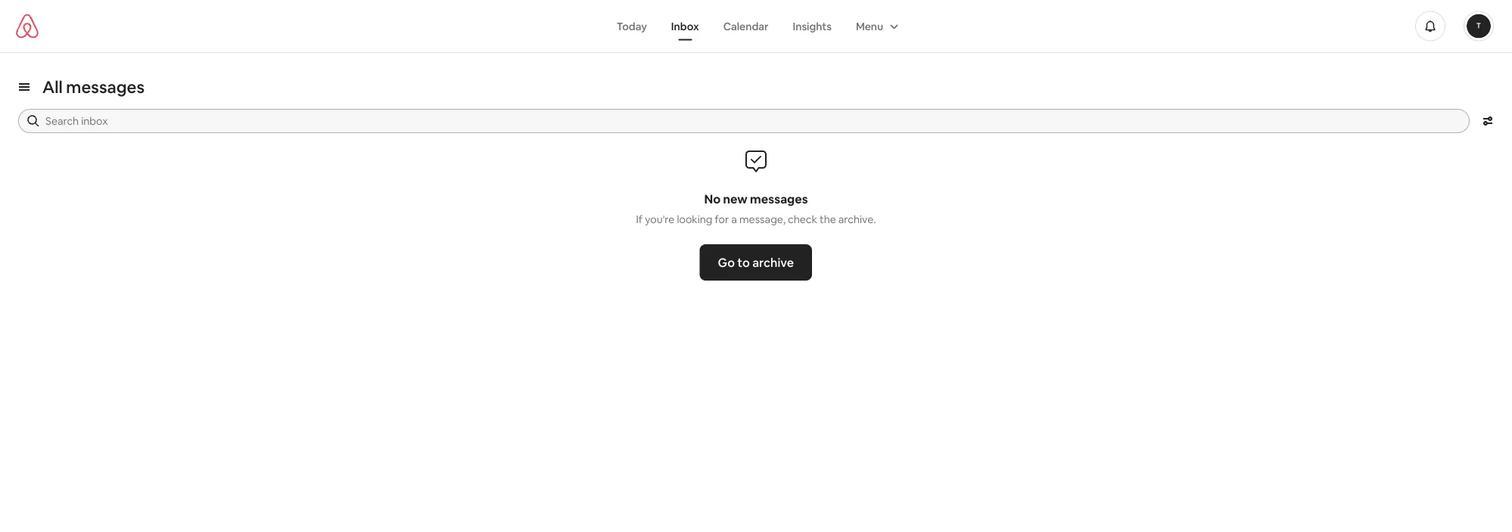 Task type: vqa. For each thing, say whether or not it's contained in the screenshot.
TO
yes



Task type: describe. For each thing, give the bounding box(es) containing it.
check
[[788, 213, 817, 226]]

calendar
[[723, 19, 769, 33]]

calendar link
[[711, 12, 781, 40]]

the
[[820, 213, 836, 226]]

you're
[[645, 213, 675, 226]]

inbox link
[[659, 12, 711, 40]]

for
[[715, 213, 729, 226]]

today link
[[605, 12, 659, 40]]

if
[[636, 213, 643, 226]]

insights
[[793, 19, 832, 33]]

looking
[[677, 213, 713, 226]]

go to archive button
[[700, 244, 812, 281]]

messages inside no new messages if you're looking for a message, check the archive.
[[750, 191, 808, 207]]

main navigation menu image
[[1467, 14, 1491, 38]]

archive
[[753, 255, 794, 270]]

menu
[[856, 19, 883, 33]]



Task type: locate. For each thing, give the bounding box(es) containing it.
to
[[738, 255, 750, 270]]

new
[[723, 191, 748, 207]]

no
[[704, 191, 721, 207]]

all
[[42, 76, 63, 98]]

messages right all
[[66, 76, 145, 98]]

all messages heading
[[42, 76, 145, 98]]

0 horizontal spatial messages
[[66, 76, 145, 98]]

archive.
[[838, 213, 876, 226]]

message,
[[739, 213, 786, 226]]

insights link
[[781, 12, 844, 40]]

messages
[[66, 76, 145, 98], [750, 191, 808, 207]]

all messages
[[42, 76, 145, 98]]

go
[[718, 255, 735, 270]]

no new messages if you're looking for a message, check the archive.
[[636, 191, 876, 226]]

a
[[731, 213, 737, 226]]

go to archive
[[718, 255, 794, 270]]

messages up "message," at top
[[750, 191, 808, 207]]

0 vertical spatial messages
[[66, 76, 145, 98]]

1 horizontal spatial messages
[[750, 191, 808, 207]]

menu button
[[844, 12, 908, 40]]

1 vertical spatial messages
[[750, 191, 808, 207]]

Search text field
[[45, 114, 1459, 129]]

inbox
[[671, 19, 699, 33]]

today
[[617, 19, 647, 33]]



